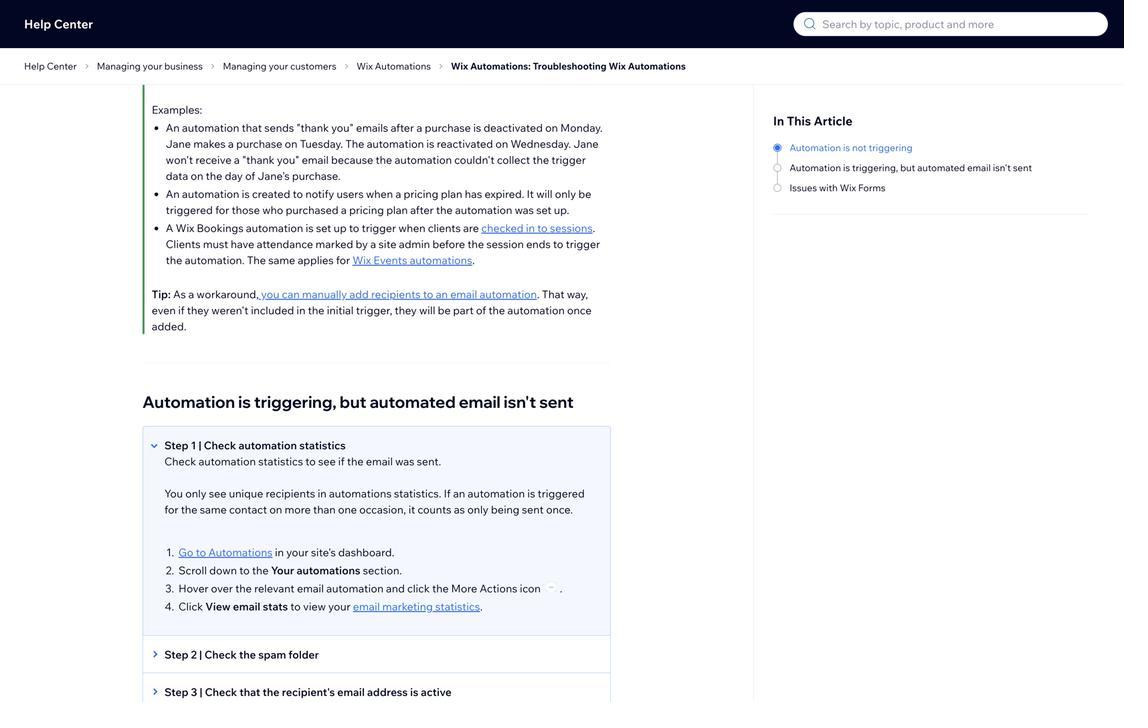 Task type: locate. For each thing, give the bounding box(es) containing it.
tip:
[[152, 288, 171, 301]]

2 vertical spatial sent
[[522, 503, 544, 517]]

for up bookings
[[215, 203, 229, 217]]

they
[[187, 304, 209, 317], [395, 304, 417, 317]]

1 vertical spatial when
[[399, 222, 426, 235]]

managing for managing your business
[[97, 60, 141, 72]]

automation up being
[[468, 487, 525, 501]]

down
[[209, 564, 237, 578]]

automation up issues
[[790, 162, 841, 174]]

automations up the one
[[329, 487, 392, 501]]

be up sessions
[[579, 187, 592, 201]]

step 3 | check that the recipient's email address is active button
[[143, 685, 597, 701]]

they left weren't
[[187, 304, 209, 317]]

be inside . that way, even if they weren't included in the initial trigger, they will be part of the automation once added.
[[438, 304, 451, 317]]

when right users
[[366, 187, 393, 201]]

who
[[262, 203, 283, 217]]

be left part
[[438, 304, 451, 317]]

only up up.
[[555, 187, 576, 201]]

triggering, up step 1 | check automation statistics
[[254, 392, 337, 412]]

purchased
[[286, 203, 339, 217]]

0 vertical spatial purchase
[[425, 121, 471, 135]]

article
[[814, 113, 853, 129]]

the left recipient's
[[263, 686, 280, 699]]

that
[[242, 121, 262, 135], [240, 686, 260, 699]]

0 vertical spatial automation is triggering, but automated email isn't sent
[[790, 162, 1032, 174]]

only right you
[[185, 487, 207, 501]]

dashboard.
[[338, 546, 395, 560]]

that down step 2 | check the spam folder
[[240, 686, 260, 699]]

0 vertical spatial statistics
[[299, 439, 346, 452]]

statistics
[[299, 439, 346, 452], [258, 455, 303, 469], [435, 600, 480, 614]]

1 been from the left
[[333, 39, 358, 52]]

automations inside go to automations in your site's dashboard. scroll down to the your automations section.
[[209, 546, 273, 560]]

step for step 2 | check the spam folder
[[165, 649, 189, 662]]

0 vertical spatial that
[[242, 121, 262, 135]]

2 help from the top
[[24, 60, 45, 72]]

a up reactivated.
[[377, 55, 383, 68]]

1 vertical spatial but
[[340, 392, 367, 412]]

center
[[54, 16, 93, 31], [47, 60, 77, 72]]

2 horizontal spatial will
[[537, 187, 553, 201]]

0 horizontal spatial an
[[184, 39, 196, 52]]

2 help center from the top
[[24, 60, 77, 72]]

before
[[433, 238, 465, 251]]

data up a
[[166, 169, 188, 183]]

1 vertical spatial the
[[247, 254, 266, 267]]

by
[[356, 238, 368, 251]]

isn't
[[993, 162, 1011, 174], [504, 392, 536, 412]]

when down inactive
[[273, 55, 302, 68]]

to inside an automation that sends "thank you" emails after a purchase is deactivated on monday. jane makes a purchase on tuesday. the automation is reactivated on wednesday. jane won't receive a "thank you" email because the automation couldn't collect the trigger data on the day of jane's purchase. an automation is created to notify users when a pricing plan has expired. it will only be triggered for those who purchased a pricing plan after the automation was set up.
[[293, 187, 303, 201]]

automations down site's
[[297, 564, 361, 578]]

automations inside the you only see unique recipients in automations statistics. if an automation is triggered for the same contact on more than one occasion, it counts as only being sent once.
[[329, 487, 392, 501]]

0 horizontal spatial jane
[[166, 137, 191, 151]]

will
[[519, 55, 535, 68], [537, 187, 553, 201], [419, 304, 436, 317]]

0 vertical spatial help center
[[24, 16, 93, 31]]

0 horizontal spatial only
[[185, 487, 207, 501]]

reactivate
[[325, 55, 375, 68]]

statistics up check automation statistics to see if the email was sent.
[[299, 439, 346, 452]]

after right emails
[[391, 121, 414, 135]]

1 vertical spatial center
[[47, 60, 77, 72]]

hover over the relevant email automation and click the more actions icon
[[179, 582, 543, 596]]

to up purchased on the top left of the page
[[293, 187, 303, 201]]

your inside go to automations in your site's dashboard. scroll down to the your automations section.
[[286, 546, 309, 560]]

|
[[199, 439, 202, 452], [199, 649, 202, 662], [200, 686, 203, 699]]

0 vertical spatial when
[[366, 187, 393, 201]]

if down step 1 | check automation statistics 'dropdown button'
[[338, 455, 345, 469]]

1 horizontal spatial was
[[515, 203, 534, 217]]

trigger
[[568, 39, 603, 52], [203, 71, 237, 84], [552, 153, 586, 167], [362, 222, 396, 235], [566, 238, 600, 251]]

automations:
[[470, 60, 531, 72]]

| inside 'dropdown button'
[[199, 439, 202, 452]]

. inside . clients must have attendance marked by a site admin before the session ends to trigger the automation. the same applies for
[[593, 222, 595, 235]]

0 vertical spatial an
[[184, 39, 196, 52]]

0 horizontal spatial for
[[165, 503, 179, 517]]

of inside an automation that sends "thank you" emails after a purchase is deactivated on monday. jane makes a purchase on tuesday. the automation is reactivated on wednesday. jane won't receive a "thank you" email because the automation couldn't collect the trigger data on the day of jane's purchase. an automation is created to notify users when a pricing plan has expired. it will only be triggered for those who purchased a pricing plan after the automation was set up.
[[245, 169, 255, 183]]

. for . clients must have attendance marked by a site admin before the session ends to trigger the automation. the same applies for
[[593, 222, 595, 235]]

your up "your"
[[286, 546, 309, 560]]

the inside when an automation is inactive (has been deactivated or hasn't yet been activated), trigger data won't be collected. when you reactivate a deactivated automation, it will resume collecting trigger data from the point it is reactivated.
[[291, 71, 307, 84]]

in this article
[[773, 113, 853, 129]]

as
[[173, 288, 186, 301]]

the down step 1 | check automation statistics 'dropdown button'
[[347, 455, 364, 469]]

in
[[526, 222, 535, 235], [297, 304, 306, 317], [318, 487, 327, 501], [275, 546, 284, 560]]

automations
[[375, 60, 431, 72], [628, 60, 686, 72], [209, 546, 273, 560]]

the inside an automation that sends "thank you" emails after a purchase is deactivated on monday. jane makes a purchase on tuesday. the automation is reactivated on wednesday. jane won't receive a "thank you" email because the automation couldn't collect the trigger data on the day of jane's purchase. an automation is created to notify users when a pricing plan has expired. it will only be triggered for those who purchased a pricing plan after the automation was set up.
[[346, 137, 364, 151]]

it down statistics.
[[409, 503, 415, 517]]

a inside when an automation is inactive (has been deactivated or hasn't yet been activated), trigger data won't be collected. when you reactivate a deactivated automation, it will resume collecting trigger data from the point it is reactivated.
[[377, 55, 383, 68]]

0 vertical spatial an
[[166, 121, 180, 135]]

won't inside an automation that sends "thank you" emails after a purchase is deactivated on monday. jane makes a purchase on tuesday. the automation is reactivated on wednesday. jane won't receive a "thank you" email because the automation couldn't collect the trigger data on the day of jane's purchase. an automation is created to notify users when a pricing plan has expired. it will only be triggered for those who purchased a pricing plan after the automation was set up.
[[166, 153, 193, 167]]

won't
[[177, 55, 204, 68], [166, 153, 193, 167]]

but down triggering
[[901, 162, 916, 174]]

step 1 | check automation statistics button
[[143, 438, 597, 454]]

automation down in this article
[[790, 142, 841, 154]]

2 vertical spatial an
[[453, 487, 465, 501]]

if
[[444, 487, 451, 501]]

automation down day
[[182, 187, 239, 201]]

was inside an automation that sends "thank you" emails after a purchase is deactivated on monday. jane makes a purchase on tuesday. the automation is reactivated on wednesday. jane won't receive a "thank you" email because the automation couldn't collect the trigger data on the day of jane's purchase. an automation is created to notify users when a pricing plan has expired. it will only be triggered for those who purchased a pricing plan after the automation was set up.
[[515, 203, 534, 217]]

0 horizontal spatial triggered
[[166, 203, 213, 217]]

1 horizontal spatial when
[[399, 222, 426, 235]]

2 managing from the left
[[223, 60, 267, 72]]

1 vertical spatial triggered
[[538, 487, 585, 501]]

for down you
[[165, 503, 179, 517]]

1 vertical spatial you"
[[277, 153, 299, 167]]

go
[[179, 546, 193, 560]]

automation down reactivated at top
[[395, 153, 452, 167]]

| inside dropdown button
[[199, 649, 202, 662]]

2 an from the top
[[166, 187, 180, 201]]

or
[[422, 39, 433, 52]]

2 vertical spatial data
[[166, 169, 188, 183]]

to inside . clients must have attendance marked by a site admin before the session ends to trigger the automation. the same applies for
[[553, 238, 564, 251]]

the down you
[[181, 503, 198, 517]]

it down reactivate in the top of the page
[[338, 71, 345, 84]]

reactivated
[[437, 137, 493, 151]]

you"
[[331, 121, 354, 135], [277, 153, 299, 167]]

automation inside the you only see unique recipients in automations statistics. if an automation is triggered for the same contact on more than one occasion, it counts as only being sent once.
[[468, 487, 525, 501]]

step
[[165, 439, 189, 452], [165, 649, 189, 662], [165, 686, 189, 699]]

0 vertical spatial pricing
[[404, 187, 439, 201]]

0 vertical spatial the
[[346, 137, 364, 151]]

after
[[391, 121, 414, 135], [410, 203, 434, 217]]

automation is triggering, but automated email isn't sent up step 1 | check automation statistics 'dropdown button'
[[142, 392, 574, 412]]

0 horizontal spatial been
[[333, 39, 358, 52]]

of right part
[[476, 304, 486, 317]]

3 step from the top
[[165, 686, 189, 699]]

admin
[[399, 238, 430, 251]]

when inside an automation that sends "thank you" emails after a purchase is deactivated on monday. jane makes a purchase on tuesday. the automation is reactivated on wednesday. jane won't receive a "thank you" email because the automation couldn't collect the trigger data on the day of jane's purchase. an automation is created to notify users when a pricing plan has expired. it will only be triggered for those who purchased a pricing plan after the automation was set up.
[[366, 187, 393, 201]]

automation up click view email stats to view your email marketing statistics . at the left of page
[[326, 582, 384, 596]]

0 vertical spatial isn't
[[993, 162, 1011, 174]]

see
[[318, 455, 336, 469], [209, 487, 227, 501]]

check for 2
[[205, 649, 237, 662]]

1 vertical spatial won't
[[166, 153, 193, 167]]

2 vertical spatial it
[[409, 503, 415, 517]]

1 vertical spatial an
[[436, 288, 448, 301]]

1 vertical spatial see
[[209, 487, 227, 501]]

the inside . clients must have attendance marked by a site admin before the session ends to trigger the automation. the same applies for
[[247, 254, 266, 267]]

see inside the you only see unique recipients in automations statistics. if an automation is triggered for the same contact on more than one occasion, it counts as only being sent once.
[[209, 487, 227, 501]]

it inside the you only see unique recipients in automations statistics. if an automation is triggered for the same contact on more than one occasion, it counts as only being sent once.
[[409, 503, 415, 517]]

manually
[[302, 288, 347, 301]]

trigger inside an automation that sends "thank you" emails after a purchase is deactivated on monday. jane makes a purchase on tuesday. the automation is reactivated on wednesday. jane won't receive a "thank you" email because the automation couldn't collect the trigger data on the day of jane's purchase. an automation is created to notify users when a pricing plan has expired. it will only be triggered for those who purchased a pricing plan after the automation was set up.
[[552, 153, 586, 167]]

0 horizontal spatial of
[[245, 169, 255, 183]]

2 jane from the left
[[574, 137, 599, 151]]

2 vertical spatial be
[[438, 304, 451, 317]]

"thank up 'jane's'
[[242, 153, 275, 167]]

data down collected.
[[240, 71, 262, 84]]

step 2 | check the spam folder
[[165, 649, 319, 662]]

0 vertical spatial |
[[199, 439, 202, 452]]

0 vertical spatial won't
[[177, 55, 204, 68]]

sent
[[1013, 162, 1032, 174], [539, 392, 574, 412], [522, 503, 544, 517]]

| for 2
[[199, 649, 202, 662]]

that inside an automation that sends "thank you" emails after a purchase is deactivated on monday. jane makes a purchase on tuesday. the automation is reactivated on wednesday. jane won't receive a "thank you" email because the automation couldn't collect the trigger data on the day of jane's purchase. an automation is created to notify users when a pricing plan has expired. it will only be triggered for those who purchased a pricing plan after the automation was set up.
[[242, 121, 262, 135]]

0 vertical spatial for
[[215, 203, 229, 217]]

1 horizontal spatial been
[[486, 39, 511, 52]]

checked
[[482, 222, 524, 235]]

jane
[[166, 137, 191, 151], [574, 137, 599, 151]]

only
[[555, 187, 576, 201], [185, 487, 207, 501], [468, 503, 489, 517]]

check for 1
[[204, 439, 236, 452]]

| right 1
[[199, 439, 202, 452]]

an inside the you only see unique recipients in automations statistics. if an automation is triggered for the same contact on more than one occasion, it counts as only being sent once.
[[453, 487, 465, 501]]

it
[[509, 55, 516, 68], [338, 71, 345, 84], [409, 503, 415, 517]]

plan left has
[[441, 187, 463, 201]]

"thank up tuesday.
[[297, 121, 329, 135]]

triggered up the once.
[[538, 487, 585, 501]]

if down as
[[178, 304, 185, 317]]

the down clients
[[166, 254, 182, 267]]

you" up 'jane's'
[[277, 153, 299, 167]]

automation is triggering, but automated email isn't sent
[[790, 162, 1032, 174], [142, 392, 574, 412]]

| right '2'
[[199, 649, 202, 662]]

step inside dropdown button
[[165, 649, 189, 662]]

set left up.
[[536, 203, 552, 217]]

deactivated up wednesday.
[[484, 121, 543, 135]]

your
[[143, 60, 162, 72], [269, 60, 288, 72], [286, 546, 309, 560], [328, 600, 351, 614]]

triggering, up forms at the right top of page
[[852, 162, 899, 174]]

(has
[[310, 39, 331, 52]]

included
[[251, 304, 294, 317]]

the right 'from'
[[291, 71, 307, 84]]

2 vertical spatial will
[[419, 304, 436, 317]]

1 vertical spatial be
[[579, 187, 592, 201]]

| for 1
[[199, 439, 202, 452]]

will right it
[[537, 187, 553, 201]]

point
[[310, 71, 336, 84]]

notify
[[306, 187, 334, 201]]

pricing up a wix bookings automation is set up to trigger when clients are checked in to sessions
[[349, 203, 384, 217]]

in up than
[[318, 487, 327, 501]]

0 vertical spatial be
[[206, 55, 219, 68]]

see left unique
[[209, 487, 227, 501]]

1 managing from the left
[[97, 60, 141, 72]]

0 vertical spatial only
[[555, 187, 576, 201]]

those
[[232, 203, 260, 217]]

than
[[313, 503, 336, 517]]

a
[[166, 222, 173, 235]]

check inside step 2 | check the spam folder dropdown button
[[205, 649, 237, 662]]

1 horizontal spatial but
[[901, 162, 916, 174]]

see down step 1 | check automation statistics 'dropdown button'
[[318, 455, 336, 469]]

you down '(has'
[[305, 55, 323, 68]]

0 horizontal spatial will
[[419, 304, 436, 317]]

for
[[215, 203, 229, 217], [336, 254, 350, 267], [165, 503, 179, 517]]

1 horizontal spatial automated
[[918, 162, 965, 174]]

. inside . that way, even if they weren't included in the initial trigger, they will be part of the automation once added.
[[537, 288, 540, 301]]

on up collect on the left of page
[[496, 137, 508, 151]]

automation down the that
[[508, 304, 565, 317]]

check right 3
[[205, 686, 237, 699]]

same inside . clients must have attendance marked by a site admin before the session ends to trigger the automation. the same applies for
[[268, 254, 295, 267]]

when
[[366, 187, 393, 201], [399, 222, 426, 235]]

0 horizontal spatial when
[[366, 187, 393, 201]]

is inside the you only see unique recipients in automations statistics. if an automation is triggered for the same contact on more than one occasion, it counts as only being sent once.
[[528, 487, 535, 501]]

1 horizontal spatial for
[[215, 203, 229, 217]]

forms
[[858, 182, 886, 194]]

trigger up site
[[362, 222, 396, 235]]

2 vertical spatial deactivated
[[484, 121, 543, 135]]

was down it
[[515, 203, 534, 217]]

occasion,
[[359, 503, 406, 517]]

a right makes
[[228, 137, 234, 151]]

marked
[[316, 238, 353, 251]]

click
[[407, 582, 430, 596]]

check inside step 3 | check that the recipient's email address is active dropdown button
[[205, 686, 237, 699]]

same
[[268, 254, 295, 267], [200, 503, 227, 517]]

2 vertical spatial for
[[165, 503, 179, 517]]

step left 3
[[165, 686, 189, 699]]

trigger,
[[356, 304, 392, 317]]

0 horizontal spatial triggering,
[[254, 392, 337, 412]]

1 vertical spatial purchase
[[236, 137, 282, 151]]

to right ends
[[553, 238, 564, 251]]

0 vertical spatial it
[[509, 55, 516, 68]]

recipient's
[[282, 686, 335, 699]]

check down 1
[[165, 455, 196, 469]]

will inside when an automation is inactive (has been deactivated or hasn't yet been activated), trigger data won't be collected. when you reactivate a deactivated automation, it will resume collecting trigger data from the point it is reactivated.
[[519, 55, 535, 68]]

1 vertical spatial "thank
[[242, 153, 275, 167]]

of
[[245, 169, 255, 183], [476, 304, 486, 317]]

to right go
[[196, 546, 206, 560]]

0 horizontal spatial it
[[338, 71, 345, 84]]

recipients up more
[[266, 487, 315, 501]]

0 vertical spatial was
[[515, 203, 534, 217]]

your left the business
[[143, 60, 162, 72]]

reactivated.
[[358, 71, 417, 84]]

2 horizontal spatial it
[[509, 55, 516, 68]]

. for . that way, even if they weren't included in the initial trigger, they will be part of the automation once added.
[[537, 288, 540, 301]]

will inside an automation that sends "thank you" emails after a purchase is deactivated on monday. jane makes a purchase on tuesday. the automation is reactivated on wednesday. jane won't receive a "thank you" email because the automation couldn't collect the trigger data on the day of jane's purchase. an automation is created to notify users when a pricing plan has expired. it will only be triggered for those who purchased a pricing plan after the automation was set up.
[[537, 187, 553, 201]]

when
[[152, 39, 181, 52], [273, 55, 302, 68]]

1 horizontal spatial isn't
[[993, 162, 1011, 174]]

plan up a wix bookings automation is set up to trigger when clients are checked in to sessions
[[387, 203, 408, 217]]

the left "your"
[[252, 564, 269, 578]]

1 horizontal spatial it
[[409, 503, 415, 517]]

the down have
[[247, 254, 266, 267]]

being
[[491, 503, 520, 517]]

| inside dropdown button
[[200, 686, 203, 699]]

1 jane from the left
[[166, 137, 191, 151]]

1 vertical spatial of
[[476, 304, 486, 317]]

can
[[282, 288, 300, 301]]

trigger down collected.
[[203, 71, 237, 84]]

check inside step 1 | check automation statistics 'dropdown button'
[[204, 439, 236, 452]]

0 vertical spatial data
[[152, 55, 174, 68]]

0 horizontal spatial set
[[316, 222, 331, 235]]

0 vertical spatial triggered
[[166, 203, 213, 217]]

go to automations link
[[179, 546, 273, 560]]

an down examples:
[[166, 121, 180, 135]]

site's
[[311, 546, 336, 560]]

1 vertical spatial same
[[200, 503, 227, 517]]

an
[[184, 39, 196, 52], [436, 288, 448, 301], [453, 487, 465, 501]]

0 horizontal spatial purchase
[[236, 137, 282, 151]]

must
[[203, 238, 228, 251]]

that inside step 3 | check that the recipient's email address is active dropdown button
[[240, 686, 260, 699]]

not
[[852, 142, 867, 154]]

is inside dropdown button
[[410, 686, 419, 699]]

one
[[338, 503, 357, 517]]

step inside 'dropdown button'
[[165, 439, 189, 452]]

inactive
[[268, 39, 307, 52]]

collecting
[[152, 71, 201, 84]]

1 step from the top
[[165, 439, 189, 452]]

in inside go to automations in your site's dashboard. scroll down to the your automations section.
[[275, 546, 284, 560]]

triggered inside an automation that sends "thank you" emails after a purchase is deactivated on monday. jane makes a purchase on tuesday. the automation is reactivated on wednesday. jane won't receive a "thank you" email because the automation couldn't collect the trigger data on the day of jane's purchase. an automation is created to notify users when a pricing plan has expired. it will only be triggered for those who purchased a pricing plan after the automation was set up.
[[166, 203, 213, 217]]

0 vertical spatial help
[[24, 16, 51, 31]]

0 vertical spatial automated
[[918, 162, 965, 174]]

step left '2'
[[165, 649, 189, 662]]

2 horizontal spatial automations
[[628, 60, 686, 72]]

for down 'marked'
[[336, 254, 350, 267]]

on left more
[[270, 503, 282, 517]]

0 horizontal spatial see
[[209, 487, 227, 501]]

2 been from the left
[[486, 39, 511, 52]]

set
[[536, 203, 552, 217], [316, 222, 331, 235]]

will down activated),
[[519, 55, 535, 68]]

automation up collected.
[[198, 39, 256, 52]]

0 horizontal spatial recipients
[[266, 487, 315, 501]]

session
[[487, 238, 524, 251]]

0 vertical spatial help center link
[[24, 16, 93, 31]]

1 horizontal spatial recipients
[[371, 288, 421, 301]]

a up a wix bookings automation is set up to trigger when clients are checked in to sessions
[[396, 187, 401, 201]]

because
[[331, 153, 373, 167]]

0 vertical spatial you"
[[331, 121, 354, 135]]

recipients up trigger,
[[371, 288, 421, 301]]

in down can
[[297, 304, 306, 317]]

2 step from the top
[[165, 649, 189, 662]]

trigger down sessions
[[566, 238, 600, 251]]

a right by
[[370, 238, 376, 251]]

1 horizontal spatial managing
[[223, 60, 267, 72]]

be right the business
[[206, 55, 219, 68]]

an right if
[[453, 487, 465, 501]]

jane left makes
[[166, 137, 191, 151]]

0 horizontal spatial managing
[[97, 60, 141, 72]]

step inside dropdown button
[[165, 686, 189, 699]]

set left up
[[316, 222, 331, 235]]

a up day
[[234, 153, 240, 167]]

1 horizontal spatial set
[[536, 203, 552, 217]]

1 they from the left
[[187, 304, 209, 317]]

checked in to sessions link
[[482, 222, 593, 235]]

trigger up "troubleshooting"
[[568, 39, 603, 52]]

2 horizontal spatial only
[[555, 187, 576, 201]]

2 vertical spatial automations
[[297, 564, 361, 578]]

automation inside . that way, even if they weren't included in the initial trigger, they will be part of the automation once added.
[[508, 304, 565, 317]]

check for 3
[[205, 686, 237, 699]]

will down you can manually add recipients to an email automation link
[[419, 304, 436, 317]]

1 vertical spatial step
[[165, 649, 189, 662]]

data up the collecting
[[152, 55, 174, 68]]

active
[[421, 686, 452, 699]]

0 horizontal spatial they
[[187, 304, 209, 317]]

1 vertical spatial plan
[[387, 203, 408, 217]]

statistics down the more
[[435, 600, 480, 614]]

data
[[152, 55, 174, 68], [240, 71, 262, 84], [166, 169, 188, 183]]



Task type: describe. For each thing, give the bounding box(es) containing it.
workaround,
[[197, 288, 259, 301]]

a inside . clients must have attendance marked by a site admin before the session ends to trigger the automation. the same applies for
[[370, 238, 376, 251]]

if inside . that way, even if they weren't included in the initial trigger, they will be part of the automation once added.
[[178, 304, 185, 317]]

in inside . that way, even if they weren't included in the initial trigger, they will be part of the automation once added.
[[297, 304, 306, 317]]

issues
[[790, 182, 817, 194]]

that
[[542, 288, 565, 301]]

same inside the you only see unique recipients in automations statistics. if an automation is triggered for the same contact on more than one occasion, it counts as only being sent once.
[[200, 503, 227, 517]]

. for .
[[560, 582, 563, 596]]

1 vertical spatial set
[[316, 222, 331, 235]]

your
[[271, 564, 294, 578]]

step for step 1 | check automation statistics
[[165, 439, 189, 452]]

tip: as a workaround, you can manually add recipients to an email automation
[[152, 288, 537, 301]]

0 vertical spatial after
[[391, 121, 414, 135]]

the inside the you only see unique recipients in automations statistics. if an automation is triggered for the same contact on more than one occasion, it counts as only being sent once.
[[181, 503, 198, 517]]

business
[[164, 60, 203, 72]]

automation down step 1 | check automation statistics
[[199, 455, 256, 469]]

troubleshooting
[[533, 60, 607, 72]]

wix events automations link
[[353, 254, 472, 267]]

1 vertical spatial automation
[[790, 162, 841, 174]]

on down receive at top
[[191, 169, 203, 183]]

1 horizontal spatial when
[[273, 55, 302, 68]]

1 vertical spatial sent
[[539, 392, 574, 412]]

click
[[179, 600, 203, 614]]

step 3 | check that the recipient's email address is active
[[165, 686, 452, 699]]

. clients must have attendance marked by a site admin before the session ends to trigger the automation. the same applies for
[[166, 222, 600, 267]]

a wix bookings automation is set up to trigger when clients are checked in to sessions
[[166, 222, 593, 235]]

emails
[[356, 121, 388, 135]]

1 vertical spatial triggering,
[[254, 392, 337, 412]]

statistics inside 'dropdown button'
[[299, 439, 346, 452]]

sent inside the you only see unique recipients in automations statistics. if an automation is triggered for the same contact on more than one occasion, it counts as only being sent once.
[[522, 503, 544, 517]]

0 vertical spatial automation
[[790, 142, 841, 154]]

examples:
[[152, 103, 202, 116]]

1 help from the top
[[24, 16, 51, 31]]

step for step 3 | check that the recipient's email address is active
[[165, 686, 189, 699]]

address
[[367, 686, 408, 699]]

1 vertical spatial it
[[338, 71, 345, 84]]

way,
[[567, 288, 588, 301]]

0 vertical spatial sent
[[1013, 162, 1032, 174]]

only inside an automation that sends "thank you" emails after a purchase is deactivated on monday. jane makes a purchase on tuesday. the automation is reactivated on wednesday. jane won't receive a "thank you" email because the automation couldn't collect the trigger data on the day of jane's purchase. an automation is created to notify users when a pricing plan has expired. it will only be triggered for those who purchased a pricing plan after the automation was set up.
[[555, 187, 576, 201]]

the up the clients
[[436, 203, 453, 217]]

wix automations: troubleshooting wix automations
[[451, 60, 686, 72]]

contact
[[229, 503, 267, 517]]

it
[[527, 187, 534, 201]]

to up more
[[306, 455, 316, 469]]

bookings
[[197, 222, 244, 235]]

to right up
[[349, 222, 359, 235]]

for inside an automation that sends "thank you" emails after a purchase is deactivated on monday. jane makes a purchase on tuesday. the automation is reactivated on wednesday. jane won't receive a "thank you" email because the automation couldn't collect the trigger data on the day of jane's purchase. an automation is created to notify users when a pricing plan has expired. it will only be triggered for those who purchased a pricing plan after the automation was set up.
[[215, 203, 229, 217]]

in inside the you only see unique recipients in automations statistics. if an automation is triggered for the same contact on more than one occasion, it counts as only being sent once.
[[318, 487, 327, 501]]

jane's
[[258, 169, 290, 183]]

you can manually add recipients to an email automation link
[[259, 288, 537, 301]]

a right emails
[[417, 121, 422, 135]]

part
[[453, 304, 474, 317]]

clients
[[428, 222, 461, 235]]

managing your customers
[[223, 60, 337, 72]]

counts
[[418, 503, 452, 517]]

collected.
[[222, 55, 270, 68]]

the inside dropdown button
[[263, 686, 280, 699]]

issues with wix forms
[[790, 182, 886, 194]]

on up wednesday.
[[545, 121, 558, 135]]

to right down
[[239, 564, 250, 578]]

and
[[386, 582, 405, 596]]

1 vertical spatial after
[[410, 203, 434, 217]]

have
[[231, 238, 254, 251]]

the down receive at top
[[206, 169, 222, 183]]

events
[[374, 254, 407, 267]]

view
[[303, 600, 326, 614]]

1 vertical spatial automated
[[370, 392, 456, 412]]

in up ends
[[526, 222, 535, 235]]

0 vertical spatial but
[[901, 162, 916, 174]]

1 horizontal spatial pricing
[[404, 187, 439, 201]]

will inside . that way, even if they weren't included in the initial trigger, they will be part of the automation once added.
[[419, 304, 436, 317]]

1 vertical spatial deactivated
[[385, 55, 445, 68]]

users
[[337, 187, 364, 201]]

email inside dropdown button
[[337, 686, 365, 699]]

2 vertical spatial statistics
[[435, 600, 480, 614]]

weren't
[[212, 304, 249, 317]]

trigger inside . clients must have attendance marked by a site admin before the session ends to trigger the automation. the same applies for
[[566, 238, 600, 251]]

automation is not triggering
[[790, 142, 913, 154]]

a right as
[[188, 288, 194, 301]]

you inside when an automation is inactive (has been deactivated or hasn't yet been activated), trigger data won't be collected. when you reactivate a deactivated automation, it will resume collecting trigger data from the point it is reactivated.
[[305, 55, 323, 68]]

activated),
[[513, 39, 566, 52]]

to down wix events automations .
[[423, 288, 433, 301]]

the right because
[[376, 153, 392, 167]]

0 horizontal spatial automation is triggering, but automated email isn't sent
[[142, 392, 574, 412]]

managing your business
[[97, 60, 203, 72]]

hover
[[179, 582, 209, 596]]

email inside an automation that sends "thank you" emails after a purchase is deactivated on monday. jane makes a purchase on tuesday. the automation is reactivated on wednesday. jane won't receive a "thank you" email because the automation couldn't collect the trigger data on the day of jane's purchase. an automation is created to notify users when a pricing plan has expired. it will only be triggered for those who purchased a pricing plan after the automation was set up.
[[302, 153, 329, 167]]

1 help center from the top
[[24, 16, 93, 31]]

automation left the that
[[480, 288, 537, 301]]

up
[[334, 222, 347, 235]]

automation down has
[[455, 203, 513, 217]]

check automation statistics to see if the email was sent.
[[165, 455, 441, 469]]

for inside the you only see unique recipients in automations statistics. if an automation is triggered for the same contact on more than one occasion, it counts as only being sent once.
[[165, 503, 179, 517]]

receive
[[196, 153, 232, 167]]

the more
[[432, 582, 477, 596]]

initial
[[327, 304, 354, 317]]

resume
[[537, 55, 574, 68]]

0 horizontal spatial you"
[[277, 153, 299, 167]]

in
[[773, 113, 784, 129]]

over
[[211, 582, 233, 596]]

marketing
[[382, 600, 433, 614]]

hasn't
[[435, 39, 465, 52]]

1 vertical spatial only
[[185, 487, 207, 501]]

0 vertical spatial recipients
[[371, 288, 421, 301]]

couldn't
[[454, 153, 495, 167]]

a down users
[[341, 203, 347, 217]]

0 horizontal spatial but
[[340, 392, 367, 412]]

0 horizontal spatial pricing
[[349, 203, 384, 217]]

automation down 'who'
[[246, 222, 303, 235]]

managing for managing your customers
[[223, 60, 267, 72]]

1 vertical spatial statistics
[[258, 455, 303, 469]]

2 they from the left
[[395, 304, 417, 317]]

0 vertical spatial deactivated
[[361, 39, 420, 52]]

automations inside go to automations in your site's dashboard. scroll down to the your automations section.
[[297, 564, 361, 578]]

1
[[191, 439, 196, 452]]

the inside go to automations in your site's dashboard. scroll down to the your automations section.
[[252, 564, 269, 578]]

folder
[[289, 649, 319, 662]]

0 vertical spatial center
[[54, 16, 93, 31]]

1 horizontal spatial an
[[436, 288, 448, 301]]

on down sends
[[285, 137, 298, 151]]

automation down emails
[[367, 137, 424, 151]]

spam
[[258, 649, 286, 662]]

1 vertical spatial data
[[240, 71, 262, 84]]

be inside when an automation is inactive (has been deactivated or hasn't yet been activated), trigger data won't be collected. when you reactivate a deactivated automation, it will resume collecting trigger data from the point it is reactivated.
[[206, 55, 219, 68]]

the down wednesday.
[[533, 153, 549, 167]]

automation inside 'dropdown button'
[[239, 439, 297, 452]]

on inside the you only see unique recipients in automations statistics. if an automation is triggered for the same contact on more than one occasion, it counts as only being sent once.
[[270, 503, 282, 517]]

wix automations
[[357, 60, 431, 72]]

. that way, even if they weren't included in the initial trigger, they will be part of the automation once added.
[[152, 288, 592, 333]]

to up ends
[[537, 222, 548, 235]]

be inside an automation that sends "thank you" emails after a purchase is deactivated on monday. jane makes a purchase on tuesday. the automation is reactivated on wednesday. jane won't receive a "thank you" email because the automation couldn't collect the trigger data on the day of jane's purchase. an automation is created to notify users when a pricing plan has expired. it will only be triggered for those who purchased a pricing plan after the automation was set up.
[[579, 187, 592, 201]]

day
[[225, 169, 243, 183]]

Search by topic, product and more field
[[819, 13, 1100, 35]]

1 horizontal spatial purchase
[[425, 121, 471, 135]]

set inside an automation that sends "thank you" emails after a purchase is deactivated on monday. jane makes a purchase on tuesday. the automation is reactivated on wednesday. jane won't receive a "thank you" email because the automation couldn't collect the trigger data on the day of jane's purchase. an automation is created to notify users when a pricing plan has expired. it will only be triggered for those who purchased a pricing plan after the automation was set up.
[[536, 203, 552, 217]]

0 horizontal spatial isn't
[[504, 392, 536, 412]]

0 vertical spatial when
[[152, 39, 181, 52]]

triggered inside the you only see unique recipients in automations statistics. if an automation is triggered for the same contact on more than one occasion, it counts as only being sent once.
[[538, 487, 585, 501]]

0 vertical spatial triggering,
[[852, 162, 899, 174]]

once
[[567, 304, 592, 317]]

collect
[[497, 153, 530, 167]]

1 vertical spatial help center link
[[20, 58, 81, 74]]

as
[[454, 503, 465, 517]]

1 horizontal spatial you"
[[331, 121, 354, 135]]

deactivated inside an automation that sends "thank you" emails after a purchase is deactivated on monday. jane makes a purchase on tuesday. the automation is reactivated on wednesday. jane won't receive a "thank you" email because the automation couldn't collect the trigger data on the day of jane's purchase. an automation is created to notify users when a pricing plan has expired. it will only be triggered for those who purchased a pricing plan after the automation was set up.
[[484, 121, 543, 135]]

the right over
[[235, 582, 252, 596]]

the right part
[[489, 304, 505, 317]]

the down manually
[[308, 304, 325, 317]]

0 vertical spatial "thank
[[297, 121, 329, 135]]

1 horizontal spatial automations
[[375, 60, 431, 72]]

up.
[[554, 203, 570, 217]]

wednesday.
[[511, 137, 571, 151]]

go to automations in your site's dashboard. scroll down to the your automations section.
[[179, 546, 402, 578]]

for inside . clients must have attendance marked by a site admin before the session ends to trigger the automation. the same applies for
[[336, 254, 350, 267]]

once.
[[546, 503, 573, 517]]

makes
[[193, 137, 226, 151]]

2
[[191, 649, 197, 662]]

stats
[[263, 600, 288, 614]]

2 vertical spatial automation
[[142, 392, 235, 412]]

3
[[191, 686, 197, 699]]

0 vertical spatial automations
[[410, 254, 472, 267]]

clients
[[166, 238, 201, 251]]

1 an from the top
[[166, 121, 180, 135]]

0 horizontal spatial "thank
[[242, 153, 275, 167]]

recipients inside the you only see unique recipients in automations statistics. if an automation is triggered for the same contact on more than one occasion, it counts as only being sent once.
[[266, 487, 315, 501]]

1 horizontal spatial only
[[468, 503, 489, 517]]

relevant
[[254, 582, 295, 596]]

the down are
[[468, 238, 484, 251]]

created
[[252, 187, 290, 201]]

1 vertical spatial if
[[338, 455, 345, 469]]

purchase.
[[292, 169, 341, 183]]

to left "view"
[[290, 600, 301, 614]]

has
[[465, 187, 482, 201]]

1 vertical spatial was
[[395, 455, 415, 469]]

| for 3
[[200, 686, 203, 699]]

your down inactive
[[269, 60, 288, 72]]

automation inside when an automation is inactive (has been deactivated or hasn't yet been activated), trigger data won't be collected. when you reactivate a deactivated automation, it will resume collecting trigger data from the point it is reactivated.
[[198, 39, 256, 52]]

1 horizontal spatial plan
[[441, 187, 463, 201]]

data inside an automation that sends "thank you" emails after a purchase is deactivated on monday. jane makes a purchase on tuesday. the automation is reactivated on wednesday. jane won't receive a "thank you" email because the automation couldn't collect the trigger data on the day of jane's purchase. an automation is created to notify users when a pricing plan has expired. it will only be triggered for those who purchased a pricing plan after the automation was set up.
[[166, 169, 188, 183]]

automation up makes
[[182, 121, 239, 135]]

of inside . that way, even if they weren't included in the initial trigger, they will be part of the automation once added.
[[476, 304, 486, 317]]

an inside when an automation is inactive (has been deactivated or hasn't yet been activated), trigger data won't be collected. when you reactivate a deactivated automation, it will resume collecting trigger data from the point it is reactivated.
[[184, 39, 196, 52]]

triggering
[[869, 142, 913, 154]]

won't inside when an automation is inactive (has been deactivated or hasn't yet been activated), trigger data won't be collected. when you reactivate a deactivated automation, it will resume collecting trigger data from the point it is reactivated.
[[177, 55, 204, 68]]

0 horizontal spatial you
[[261, 288, 280, 301]]

your right "view"
[[328, 600, 351, 614]]

customers
[[290, 60, 337, 72]]

the inside dropdown button
[[239, 649, 256, 662]]

0 horizontal spatial plan
[[387, 203, 408, 217]]

0 vertical spatial see
[[318, 455, 336, 469]]

from
[[265, 71, 288, 84]]



Task type: vqa. For each thing, say whether or not it's contained in the screenshot.
the top be
yes



